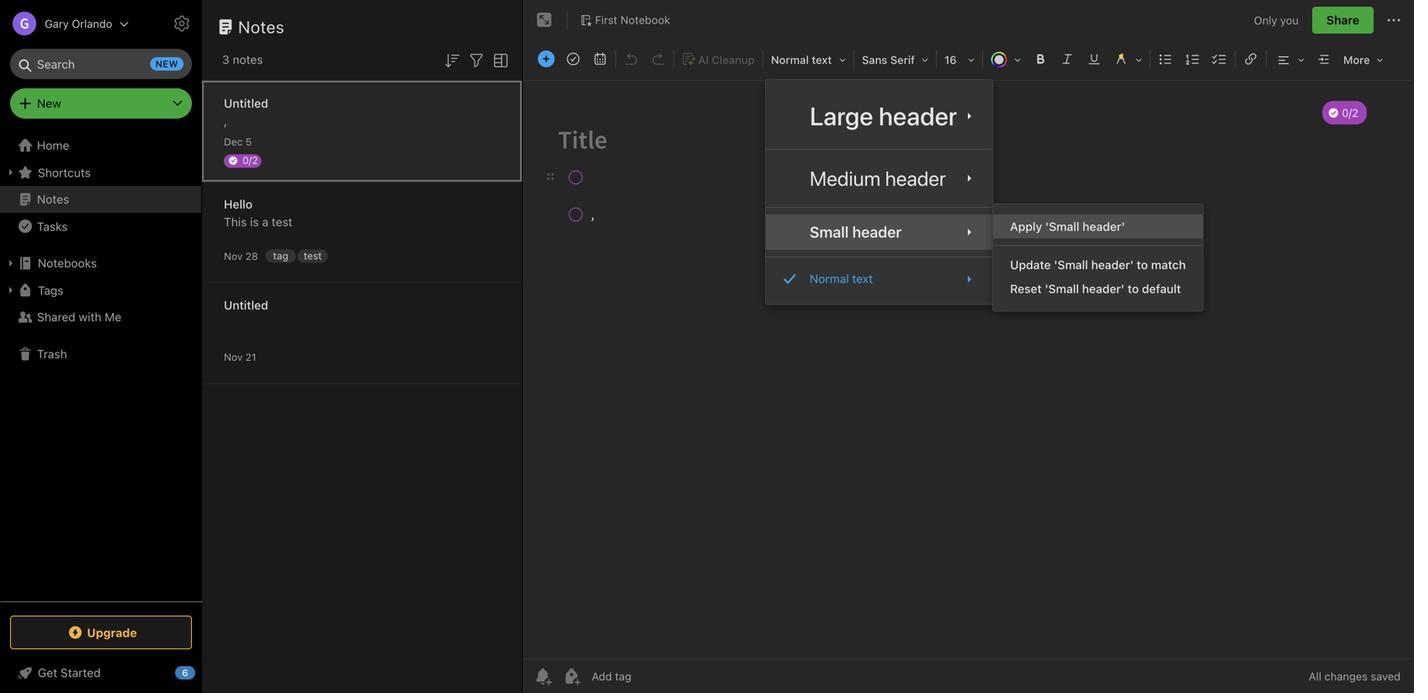 Task type: describe. For each thing, give the bounding box(es) containing it.
upgrade
[[87, 626, 137, 640]]

shortcuts button
[[0, 159, 201, 186]]

orlando
[[72, 17, 112, 30]]

bold image
[[1029, 47, 1053, 71]]

Note Editor text field
[[523, 81, 1415, 659]]

shared
[[37, 310, 76, 324]]

trash link
[[0, 341, 201, 368]]

only
[[1255, 14, 1278, 26]]

expand note image
[[535, 10, 555, 30]]

medium header link
[[766, 157, 993, 201]]

checklist image
[[1208, 47, 1232, 71]]

Add filters field
[[467, 49, 487, 71]]

this
[[224, 215, 247, 229]]

new search field
[[22, 49, 184, 79]]

5
[[246, 136, 252, 148]]

apply
[[1011, 220, 1043, 234]]

apply 'small header'
[[1011, 220, 1126, 234]]

small
[[810, 223, 849, 241]]

with
[[79, 310, 101, 324]]

started
[[61, 667, 101, 680]]

add a reminder image
[[533, 667, 553, 687]]

[object Object] field
[[766, 157, 993, 201]]

home link
[[0, 132, 202, 159]]

Heading level field
[[765, 47, 852, 72]]

small header link
[[766, 215, 993, 250]]

all
[[1309, 671, 1322, 683]]

new
[[155, 59, 179, 69]]

large header link
[[766, 90, 993, 142]]

note window element
[[523, 0, 1415, 694]]

update 'small header' to match
[[1011, 258, 1186, 272]]

notebooks
[[38, 256, 97, 270]]

underline image
[[1083, 47, 1107, 71]]

normal text inside the heading level field
[[771, 53, 832, 66]]

text inside the heading level field
[[812, 53, 832, 66]]

shortcuts
[[38, 166, 91, 180]]

tag
[[273, 250, 289, 262]]

hello
[[224, 197, 253, 211]]

saved
[[1371, 671, 1401, 683]]

28
[[246, 251, 258, 262]]

Insert field
[[534, 47, 559, 71]]

normal inside the heading level field
[[771, 53, 809, 66]]

header' for match
[[1092, 258, 1134, 272]]

header' for default
[[1083, 282, 1125, 296]]

Help and Learning task checklist field
[[0, 660, 202, 687]]

dropdown list menu containing apply 'small header'
[[994, 215, 1203, 301]]

reset 'small header' to default link
[[994, 277, 1203, 301]]

tags
[[38, 284, 64, 297]]

get started
[[38, 667, 101, 680]]

to for match
[[1137, 258, 1149, 272]]

'small for reset
[[1045, 282, 1080, 296]]

nov 28
[[224, 251, 258, 262]]

indent image
[[1313, 47, 1336, 71]]

tasks button
[[0, 213, 201, 240]]

new
[[37, 96, 61, 110]]

Add tag field
[[590, 670, 717, 684]]

share
[[1327, 13, 1360, 27]]

apply 'small header' menu item
[[994, 215, 1203, 239]]

Alignment field
[[1269, 47, 1311, 72]]

Search text field
[[22, 49, 180, 79]]

1 horizontal spatial test
[[304, 250, 322, 262]]

settings image
[[172, 13, 192, 34]]

Sort options field
[[442, 49, 462, 71]]

you
[[1281, 14, 1299, 26]]

nov 21
[[224, 352, 256, 363]]



Task type: vqa. For each thing, say whether or not it's contained in the screenshot.
the bottom OR
no



Task type: locate. For each thing, give the bounding box(es) containing it.
0 vertical spatial test
[[272, 215, 293, 229]]

tree containing home
[[0, 132, 202, 601]]

header' inside update 'small header' to match link
[[1092, 258, 1134, 272]]

test
[[272, 215, 293, 229], [304, 250, 322, 262]]

notes
[[233, 53, 263, 67]]

tree
[[0, 132, 202, 601]]

0 horizontal spatial dropdown list menu
[[766, 90, 993, 294]]

me
[[105, 310, 121, 324]]

21
[[246, 352, 256, 363]]

,
[[224, 114, 227, 128]]

0 vertical spatial header
[[879, 101, 958, 131]]

sans
[[862, 53, 888, 66]]

to left default
[[1128, 282, 1139, 296]]

header for medium header
[[886, 167, 946, 190]]

small header
[[810, 223, 902, 241]]

untitled
[[224, 96, 268, 110], [224, 299, 268, 312]]

sans serif
[[862, 53, 915, 66]]

'small for apply
[[1046, 220, 1080, 234]]

first notebook button
[[574, 8, 677, 32]]

is
[[250, 215, 259, 229]]

header inside menu item
[[853, 223, 902, 241]]

0 vertical spatial header'
[[1083, 220, 1126, 234]]

header up small header menu item
[[886, 167, 946, 190]]

tags button
[[0, 277, 201, 304]]

[object Object] field
[[766, 215, 993, 250]]

untitled up ,
[[224, 96, 268, 110]]

0/2
[[243, 155, 258, 166]]

notes
[[238, 17, 285, 37], [37, 192, 69, 206]]

apply 'small header' link
[[994, 215, 1203, 239]]

share button
[[1313, 7, 1374, 34]]

header' down update 'small header' to match
[[1083, 282, 1125, 296]]

0 vertical spatial normal
[[771, 53, 809, 66]]

task image
[[562, 47, 585, 71]]

Font family field
[[856, 47, 935, 72]]

nov for nov 21
[[224, 352, 243, 363]]

2 vertical spatial header
[[853, 223, 902, 241]]

More actions field
[[1384, 7, 1405, 34]]

0 horizontal spatial normal
[[771, 53, 809, 66]]

notes link
[[0, 186, 201, 213]]

untitled ,
[[224, 96, 268, 128]]

gary
[[45, 17, 69, 30]]

medium
[[810, 167, 881, 190]]

1 vertical spatial header'
[[1092, 258, 1134, 272]]

1 vertical spatial normal
[[810, 272, 849, 286]]

'small inside menu item
[[1046, 220, 1080, 234]]

header down serif
[[879, 101, 958, 131]]

0 horizontal spatial test
[[272, 215, 293, 229]]

0 vertical spatial text
[[812, 53, 832, 66]]

1 untitled from the top
[[224, 96, 268, 110]]

1 vertical spatial text
[[853, 272, 873, 286]]

first notebook
[[595, 14, 671, 26]]

to for default
[[1128, 282, 1139, 296]]

nov left 21 on the left bottom
[[224, 352, 243, 363]]

text left sans
[[812, 53, 832, 66]]

1 vertical spatial nov
[[224, 352, 243, 363]]

nov
[[224, 251, 243, 262], [224, 352, 243, 363]]

numbered list image
[[1182, 47, 1205, 71]]

'small right reset
[[1045, 282, 1080, 296]]

1 horizontal spatial notes
[[238, 17, 285, 37]]

home
[[37, 139, 69, 152]]

0 vertical spatial notes
[[238, 17, 285, 37]]

normal
[[771, 53, 809, 66], [810, 272, 849, 286]]

nov left 28
[[224, 251, 243, 262]]

'small up reset 'small header' to default
[[1054, 258, 1089, 272]]

new button
[[10, 88, 192, 119]]

to
[[1137, 258, 1149, 272], [1128, 282, 1139, 296]]

0 horizontal spatial notes
[[37, 192, 69, 206]]

bulleted list image
[[1155, 47, 1178, 71]]

changes
[[1325, 671, 1368, 683]]

untitled for untitled ,
[[224, 96, 268, 110]]

large
[[810, 101, 874, 131]]

get
[[38, 667, 57, 680]]

normal text inside field
[[810, 272, 873, 286]]

test inside hello this is a test
[[272, 215, 293, 229]]

0 vertical spatial normal text
[[771, 53, 832, 66]]

match
[[1152, 258, 1186, 272]]

normal text link
[[766, 265, 993, 294]]

0 vertical spatial untitled
[[224, 96, 268, 110]]

header' inside reset 'small header' to default "link"
[[1083, 282, 1125, 296]]

add filters image
[[467, 50, 487, 71]]

Font size field
[[939, 47, 981, 72]]

italic image
[[1056, 47, 1080, 71]]

to left match
[[1137, 258, 1149, 272]]

header for large header
[[879, 101, 958, 131]]

large header
[[810, 101, 958, 131]]

text inside field
[[853, 272, 873, 286]]

View options field
[[487, 49, 511, 71]]

1 nov from the top
[[224, 251, 243, 262]]

[object Object] field
[[766, 265, 993, 294]]

serif
[[891, 53, 915, 66]]

1 vertical spatial notes
[[37, 192, 69, 206]]

gary orlando
[[45, 17, 112, 30]]

dropdown list menu containing large header
[[766, 90, 993, 294]]

More field
[[1338, 47, 1390, 72]]

Font color field
[[985, 47, 1027, 72]]

text down small header
[[853, 272, 873, 286]]

shared with me
[[37, 310, 121, 324]]

1 vertical spatial test
[[304, 250, 322, 262]]

trash
[[37, 347, 67, 361]]

notes up tasks
[[37, 192, 69, 206]]

nov for nov 28
[[224, 251, 243, 262]]

dec
[[224, 136, 243, 148]]

3 notes
[[222, 53, 263, 67]]

normal text up large
[[771, 53, 832, 66]]

dropdown list menu
[[766, 90, 993, 294], [994, 215, 1203, 301]]

only you
[[1255, 14, 1299, 26]]

text
[[812, 53, 832, 66], [853, 272, 873, 286]]

1 vertical spatial header
[[886, 167, 946, 190]]

header' up update 'small header' to match link
[[1083, 220, 1126, 234]]

1 vertical spatial 'small
[[1054, 258, 1089, 272]]

header up normal text field
[[853, 223, 902, 241]]

3
[[222, 53, 230, 67]]

header'
[[1083, 220, 1126, 234], [1092, 258, 1134, 272], [1083, 282, 1125, 296]]

0 vertical spatial to
[[1137, 258, 1149, 272]]

small header menu item
[[766, 215, 993, 250]]

normal inside field
[[810, 272, 849, 286]]

hello this is a test
[[224, 197, 293, 229]]

1 horizontal spatial normal
[[810, 272, 849, 286]]

'small for update
[[1054, 258, 1089, 272]]

to inside "link"
[[1128, 282, 1139, 296]]

normal text
[[771, 53, 832, 66], [810, 272, 873, 286]]

test right the a
[[272, 215, 293, 229]]

normal text down "small"
[[810, 272, 873, 286]]

header for small header
[[853, 223, 902, 241]]

calendar event image
[[589, 47, 612, 71]]

update
[[1011, 258, 1051, 272]]

expand tags image
[[4, 284, 18, 297]]

2 vertical spatial 'small
[[1045, 282, 1080, 296]]

0 vertical spatial 'small
[[1046, 220, 1080, 234]]

header
[[879, 101, 958, 131], [886, 167, 946, 190], [853, 223, 902, 241]]

1 vertical spatial normal text
[[810, 272, 873, 286]]

tasks
[[37, 220, 68, 233]]

all changes saved
[[1309, 671, 1401, 683]]

header' inside apply 'small header' link
[[1083, 220, 1126, 234]]

1 horizontal spatial text
[[853, 272, 873, 286]]

header' up reset 'small header' to default "link"
[[1092, 258, 1134, 272]]

Highlight field
[[1108, 47, 1149, 72]]

0 horizontal spatial text
[[812, 53, 832, 66]]

reset 'small header' to default
[[1011, 282, 1182, 296]]

add tag image
[[562, 667, 582, 687]]

notes up the notes
[[238, 17, 285, 37]]

Account field
[[0, 7, 129, 40]]

notebook
[[621, 14, 671, 26]]

2 vertical spatial header'
[[1083, 282, 1125, 296]]

'small
[[1046, 220, 1080, 234], [1054, 258, 1089, 272], [1045, 282, 1080, 296]]

click to collapse image
[[196, 663, 208, 683]]

6
[[182, 668, 188, 679]]

1 vertical spatial untitled
[[224, 299, 268, 312]]

first
[[595, 14, 618, 26]]

insert link image
[[1240, 47, 1263, 71]]

'small right apply
[[1046, 220, 1080, 234]]

1 horizontal spatial dropdown list menu
[[994, 215, 1203, 301]]

'small inside "link"
[[1045, 282, 1080, 296]]

reset
[[1011, 282, 1042, 296]]

a
[[262, 215, 269, 229]]

default
[[1143, 282, 1182, 296]]

notebooks link
[[0, 250, 201, 277]]

upgrade button
[[10, 616, 192, 650]]

2 untitled from the top
[[224, 299, 268, 312]]

update 'small header' to match link
[[994, 253, 1203, 277]]

1 vertical spatial to
[[1128, 282, 1139, 296]]

16
[[945, 53, 957, 66]]

[object Object] field
[[766, 90, 993, 142]]

more
[[1344, 53, 1371, 66]]

0 vertical spatial nov
[[224, 251, 243, 262]]

2 nov from the top
[[224, 352, 243, 363]]

untitled for untitled
[[224, 299, 268, 312]]

more actions image
[[1384, 10, 1405, 30]]

expand notebooks image
[[4, 257, 18, 270]]

shared with me link
[[0, 304, 201, 331]]

dec 5
[[224, 136, 252, 148]]

test right tag
[[304, 250, 322, 262]]

untitled down nov 28 at the left of the page
[[224, 299, 268, 312]]

medium header
[[810, 167, 946, 190]]



